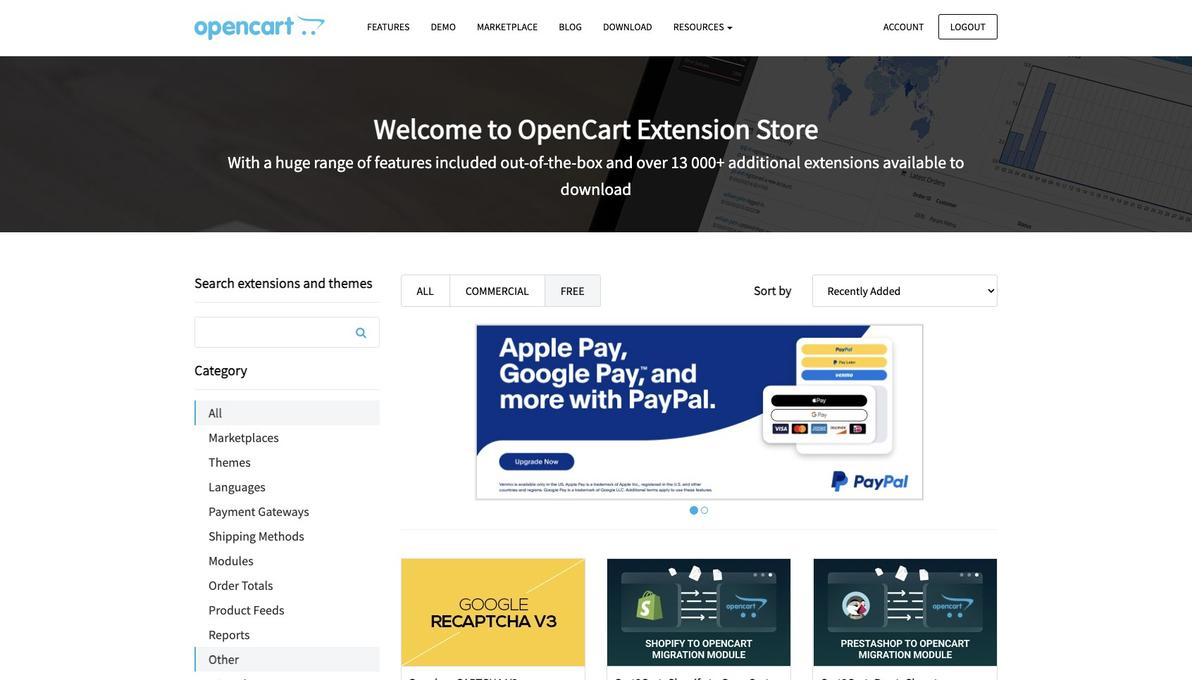 Task type: vqa. For each thing, say whether or not it's contained in the screenshot.
Welcome
yes



Task type: locate. For each thing, give the bounding box(es) containing it.
extensions
[[804, 151, 879, 173], [238, 274, 300, 292]]

category
[[194, 361, 247, 379]]

order totals
[[209, 578, 273, 594]]

extension
[[637, 111, 750, 146]]

to right available
[[950, 151, 964, 173]]

extensions down store
[[804, 151, 879, 173]]

0 horizontal spatial and
[[303, 274, 326, 292]]

range
[[314, 151, 354, 173]]

available
[[883, 151, 946, 173]]

1 horizontal spatial all link
[[401, 275, 450, 307]]

features
[[367, 20, 410, 33]]

product feeds
[[209, 602, 284, 619]]

0 vertical spatial to
[[488, 111, 512, 146]]

marketplaces
[[209, 430, 279, 446]]

free link
[[544, 275, 601, 307]]

features
[[375, 151, 432, 173]]

logout
[[950, 20, 986, 33]]

paypal payment gateway image
[[475, 324, 923, 501]]

commercial link
[[449, 275, 545, 307]]

free
[[561, 284, 584, 298]]

with
[[228, 151, 260, 173]]

resources link
[[663, 15, 744, 40]]

opencart - marketplace image
[[194, 15, 325, 40]]

account link
[[872, 14, 936, 39]]

1 horizontal spatial and
[[606, 151, 633, 173]]

1 vertical spatial all
[[209, 405, 222, 421]]

shipping methods link
[[194, 524, 379, 549]]

1 horizontal spatial all
[[417, 284, 434, 298]]

themes
[[209, 454, 251, 471]]

order
[[209, 578, 239, 594]]

cart2cart: prestashop to opencart module image
[[814, 559, 997, 666]]

all for the left all link
[[209, 405, 222, 421]]

to up out-
[[488, 111, 512, 146]]

and
[[606, 151, 633, 173], [303, 274, 326, 292]]

and right box on the top of the page
[[606, 151, 633, 173]]

0 vertical spatial all
[[417, 284, 434, 298]]

1 horizontal spatial extensions
[[804, 151, 879, 173]]

1 horizontal spatial to
[[950, 151, 964, 173]]

blog link
[[548, 15, 592, 40]]

1 vertical spatial to
[[950, 151, 964, 173]]

by
[[779, 283, 792, 299]]

0 horizontal spatial to
[[488, 111, 512, 146]]

all
[[417, 284, 434, 298], [209, 405, 222, 421]]

feeds
[[253, 602, 284, 619]]

the-
[[548, 151, 577, 173]]

huge
[[275, 151, 310, 173]]

order totals link
[[194, 573, 379, 598]]

extensions inside welcome to opencart extension store with a huge range of features included out-of-the-box and over 13 000+ additional extensions available to download
[[804, 151, 879, 173]]

all link
[[401, 275, 450, 307], [196, 401, 379, 426]]

1 vertical spatial all link
[[196, 401, 379, 426]]

reports
[[209, 627, 250, 643]]

and left themes
[[303, 274, 326, 292]]

languages
[[209, 479, 266, 495]]

extensions right search at top left
[[238, 274, 300, 292]]

0 horizontal spatial all
[[209, 405, 222, 421]]

modules
[[209, 553, 253, 569]]

None text field
[[195, 318, 379, 347]]

0 vertical spatial and
[[606, 151, 633, 173]]

shipping
[[209, 528, 256, 545]]

shipping methods
[[209, 528, 304, 545]]

payment gateways
[[209, 504, 309, 520]]

store
[[756, 111, 818, 146]]

opencart
[[518, 111, 631, 146]]

0 vertical spatial extensions
[[804, 151, 879, 173]]

of
[[357, 151, 371, 173]]

product feeds link
[[194, 598, 379, 623]]

0 horizontal spatial extensions
[[238, 274, 300, 292]]

logout link
[[938, 14, 998, 39]]

account
[[884, 20, 924, 33]]

0 vertical spatial all link
[[401, 275, 450, 307]]

to
[[488, 111, 512, 146], [950, 151, 964, 173]]

download
[[603, 20, 652, 33]]



Task type: describe. For each thing, give the bounding box(es) containing it.
demo
[[431, 20, 456, 33]]

reports link
[[194, 623, 379, 647]]

totals
[[242, 578, 273, 594]]

welcome
[[374, 111, 482, 146]]

000+
[[691, 151, 725, 173]]

marketplace
[[477, 20, 538, 33]]

commercial
[[466, 284, 529, 298]]

box
[[577, 151, 602, 173]]

welcome to opencart extension store with a huge range of features included out-of-the-box and over 13 000+ additional extensions available to download
[[228, 111, 964, 200]]

methods
[[258, 528, 304, 545]]

demo link
[[420, 15, 466, 40]]

13
[[671, 151, 688, 173]]

out-
[[500, 151, 529, 173]]

download link
[[592, 15, 663, 40]]

resources
[[673, 20, 726, 33]]

a
[[263, 151, 272, 173]]

over
[[636, 151, 668, 173]]

search
[[194, 274, 235, 292]]

features link
[[356, 15, 420, 40]]

gateways
[[258, 504, 309, 520]]

search extensions and themes
[[194, 274, 373, 292]]

1 vertical spatial and
[[303, 274, 326, 292]]

modules link
[[194, 549, 379, 573]]

themes link
[[194, 450, 379, 475]]

all for all link to the right
[[417, 284, 434, 298]]

sort by
[[754, 283, 792, 299]]

payment gateways link
[[194, 500, 379, 524]]

languages link
[[194, 475, 379, 500]]

search image
[[356, 327, 366, 338]]

marketplaces link
[[194, 426, 379, 450]]

download
[[561, 178, 632, 200]]

themes
[[328, 274, 373, 292]]

blog
[[559, 20, 582, 33]]

marketplace link
[[466, 15, 548, 40]]

product
[[209, 602, 251, 619]]

additional
[[728, 151, 801, 173]]

other
[[209, 652, 239, 668]]

of-
[[529, 151, 548, 173]]

1 vertical spatial extensions
[[238, 274, 300, 292]]

included
[[435, 151, 497, 173]]

sort
[[754, 283, 776, 299]]

google recaptcha v3 image
[[401, 559, 585, 666]]

payment
[[209, 504, 256, 520]]

and inside welcome to opencart extension store with a huge range of features included out-of-the-box and over 13 000+ additional extensions available to download
[[606, 151, 633, 173]]

other link
[[196, 647, 379, 672]]

0 horizontal spatial all link
[[196, 401, 379, 426]]

cart2cart: shopify to opencart module image
[[607, 559, 791, 666]]



